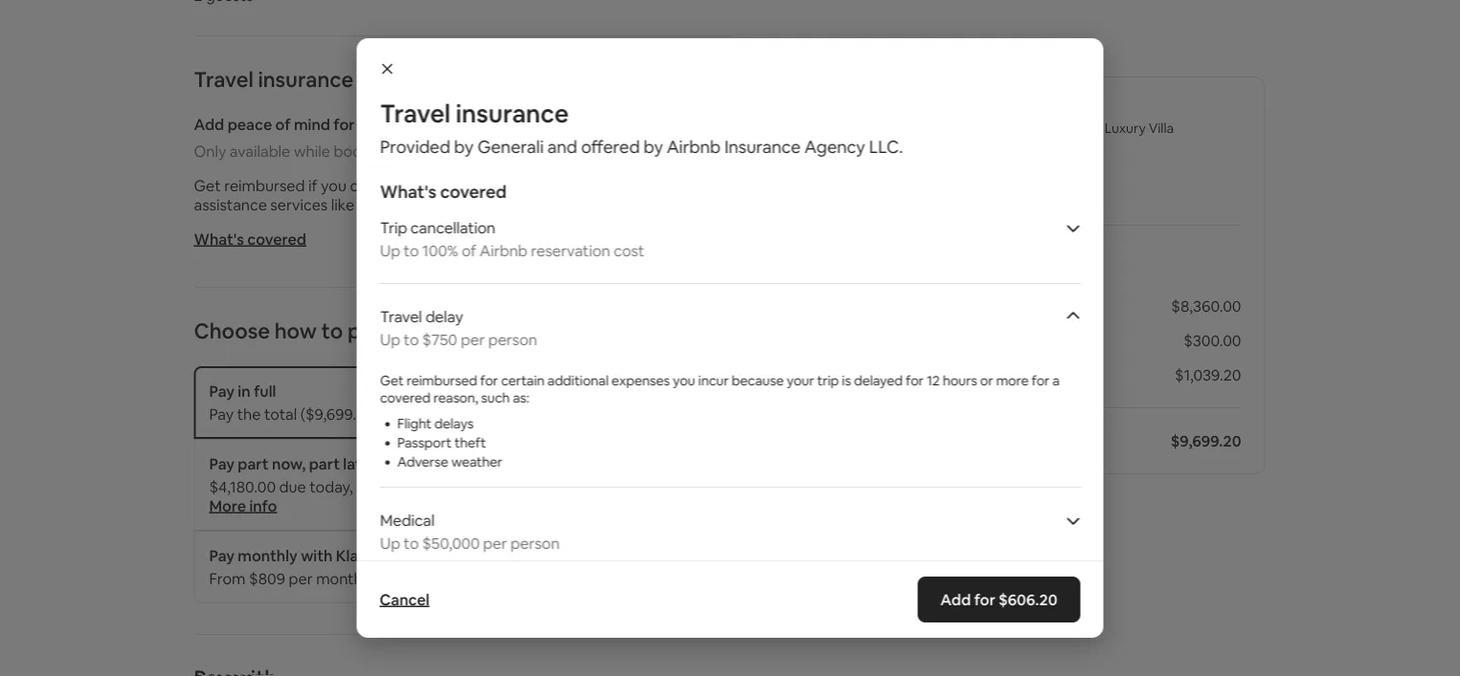 Task type: locate. For each thing, give the bounding box(es) containing it.
booking.
[[334, 141, 395, 161]]

reimbursed inside get reimbursed if you cancel due to illness, flight delays, and more. plus, get assistance services like emergency help.
[[224, 176, 305, 195]]

0 vertical spatial travel
[[194, 66, 253, 93]]

$9,699.20
[[1171, 431, 1241, 451]]

due inside pay part now, part later with airbnb $4,180.00 due today,  $5,519.20 on dec 2, 2023. no extra fees. more info
[[279, 477, 306, 497]]

2 horizontal spatial and
[[589, 176, 615, 195]]

1 vertical spatial $606.20
[[999, 590, 1057, 610]]

0 horizontal spatial and
[[416, 405, 442, 424]]

delayed
[[854, 372, 902, 390]]

insurance
[[258, 66, 354, 93], [455, 98, 568, 130]]

3 pay from the top
[[209, 454, 235, 474]]

american express card image
[[551, 671, 586, 677]]

months.
[[408, 569, 465, 589]]

1 vertical spatial 12
[[390, 569, 405, 589]]

2 up from the top
[[380, 330, 400, 349]]

certain
[[501, 372, 544, 390]]

get down only
[[194, 176, 221, 195]]

with inside pay part now, part later with airbnb $4,180.00 due today,  $5,519.20 on dec 2, 2023. no extra fees. more info
[[379, 454, 411, 474]]

passport
[[397, 435, 451, 452]]

1 vertical spatial insurance
[[455, 98, 568, 130]]

2 by from the left
[[643, 136, 663, 158]]

up for trip cancellation up to 100% of airbnb reservation cost
[[380, 241, 400, 260]]

airbnb down cancellation
[[479, 241, 527, 260]]

0 vertical spatial $606.20
[[358, 114, 417, 134]]

reservation
[[530, 241, 610, 260]]

$606.20 inside button
[[999, 590, 1057, 610]]

more
[[209, 496, 246, 516]]

0 vertical spatial due
[[399, 176, 426, 195]]

2 vertical spatial and
[[416, 405, 442, 424]]

airbnb inside pay part now, part later with airbnb $4,180.00 due today,  $5,519.20 on dec 2, 2023. no extra fees. more info
[[415, 454, 464, 474]]

reimbursed inside get reimbursed for certain additional expenses you incur because your trip is delayed for 12 hours or more for a covered reason, such as: flight delays passport theft adverse weather
[[406, 372, 477, 390]]

1 horizontal spatial what's covered
[[380, 181, 506, 203]]

airbnb for trip cancellation up to 100% of airbnb reservation cost
[[479, 241, 527, 260]]

0 vertical spatial of
[[275, 114, 291, 134]]

get inside get reimbursed if you cancel due to illness, flight delays, and more. plus, get assistance services like emergency help.
[[194, 176, 221, 195]]

1 vertical spatial travel
[[380, 98, 450, 130]]

1 horizontal spatial 12
[[926, 372, 939, 390]]

to left $750
[[403, 330, 418, 349]]

flight
[[397, 416, 431, 433]]

1 vertical spatial airbnb
[[479, 241, 527, 260]]

what's covered up cancellation
[[380, 181, 506, 203]]

1 by from the left
[[454, 136, 473, 158]]

paypal image
[[669, 671, 703, 677]]

of inside trip cancellation up to 100% of airbnb reservation cost
[[461, 241, 476, 260]]

reimbursed down available
[[224, 176, 305, 195]]

0 horizontal spatial reimbursed
[[224, 176, 305, 195]]

and left the more.
[[589, 176, 615, 195]]

0 horizontal spatial with
[[301, 546, 333, 566]]

dec
[[447, 477, 476, 497]]

1 horizontal spatial airbnb
[[479, 241, 527, 260]]

2023.
[[494, 477, 533, 497]]

person
[[488, 330, 537, 349], [510, 534, 559, 553]]

up down medical
[[380, 534, 400, 553]]

get inside get reimbursed for certain additional expenses you incur because your trip is delayed for 12 hours or more for a covered reason, such as: flight delays passport theft adverse weather
[[380, 372, 403, 390]]

0 vertical spatial with
[[379, 454, 411, 474]]

airbnb inside trip cancellation up to 100% of airbnb reservation cost
[[479, 241, 527, 260]]

1 vertical spatial up
[[380, 330, 400, 349]]

pay inside pay monthly with klarna from $809 per month for 12 months. interest may apply.
[[209, 546, 235, 566]]

pay
[[209, 382, 235, 401], [209, 405, 234, 424], [209, 454, 235, 474], [209, 546, 235, 566]]

airbnb up 'on' at the left bottom of the page
[[415, 454, 464, 474]]

add for add for $606.20
[[941, 590, 971, 610]]

flight
[[497, 176, 534, 195]]

1 horizontal spatial $606.20
[[999, 590, 1057, 610]]

insurance up mind
[[258, 66, 354, 93]]

you right if on the left top
[[321, 176, 347, 195]]

2 horizontal spatial airbnb
[[666, 136, 720, 158]]

per inside medical up to $50,000 per person
[[483, 534, 507, 553]]

1 horizontal spatial part
[[309, 454, 340, 474]]

what's covered
[[380, 181, 506, 203], [194, 229, 306, 249]]

add peace of mind for $606.20 only available while booking.
[[194, 114, 417, 161]]

3 up from the top
[[380, 534, 400, 553]]

in
[[238, 382, 250, 401]]

per up 'interest' at the bottom left of the page
[[483, 534, 507, 553]]

1 horizontal spatial by
[[643, 136, 663, 158]]

part up the today,
[[309, 454, 340, 474]]

0 horizontal spatial get
[[194, 176, 221, 195]]

0 horizontal spatial 12
[[390, 569, 405, 589]]

pay inside pay part now, part later with airbnb $4,180.00 due today,  $5,519.20 on dec 2, 2023. no extra fees. more info
[[209, 454, 235, 474]]

0 horizontal spatial airbnb
[[415, 454, 464, 474]]

pay left the
[[209, 405, 234, 424]]

the
[[237, 405, 261, 424]]

pay left in
[[209, 382, 235, 401]]

with up month
[[301, 546, 333, 566]]

you inside get reimbursed if you cancel due to illness, flight delays, and more. plus, get assistance services like emergency help.
[[321, 176, 347, 195]]

by up the more.
[[643, 136, 663, 158]]

$606.20 inside add peace of mind for $606.20 only available while booking.
[[358, 114, 417, 134]]

with up $5,519.20
[[379, 454, 411, 474]]

1 horizontal spatial insurance
[[455, 98, 568, 130]]

info
[[249, 496, 277, 516]]

0 vertical spatial per
[[460, 330, 484, 349]]

total
[[264, 405, 297, 424]]

up inside travel delay up to $750 per person
[[380, 330, 400, 349]]

airbnb
[[666, 136, 720, 158], [479, 241, 527, 260], [415, 454, 464, 474]]

0 vertical spatial airbnb
[[666, 136, 720, 158]]

plus,
[[663, 176, 694, 195]]

1 vertical spatial person
[[510, 534, 559, 553]]

get up now
[[380, 372, 403, 390]]

to
[[429, 176, 445, 195], [403, 241, 418, 260], [321, 317, 343, 345], [403, 330, 418, 349], [403, 534, 418, 553]]

travel up the provided
[[380, 98, 450, 130]]

on
[[426, 477, 444, 497]]

1 up from the top
[[380, 241, 400, 260]]

0 horizontal spatial by
[[454, 136, 473, 158]]

get
[[194, 176, 221, 195], [380, 372, 403, 390]]

1 horizontal spatial with
[[379, 454, 411, 474]]

fees.
[[600, 477, 634, 497]]

2 vertical spatial travel
[[380, 307, 422, 326]]

and
[[547, 136, 577, 158], [589, 176, 615, 195], [416, 405, 442, 424]]

reason,
[[433, 390, 478, 407]]

1 vertical spatial of
[[461, 241, 476, 260]]

you're
[[446, 405, 489, 424]]

2 pay from the top
[[209, 405, 234, 424]]

reimbursed down $750
[[406, 372, 477, 390]]

trip
[[380, 218, 407, 237]]

person up certain
[[488, 330, 537, 349]]

reimbursed for if
[[224, 176, 305, 195]]

insurance
[[724, 136, 800, 158]]

0 vertical spatial you
[[321, 176, 347, 195]]

taxes button
[[843, 365, 883, 385]]

up left $750
[[380, 330, 400, 349]]

12 inside get reimbursed for certain additional expenses you incur because your trip is delayed for 12 hours or more for a covered reason, such as: flight delays passport theft adverse weather
[[926, 372, 939, 390]]

generali
[[477, 136, 543, 158]]

due down the provided
[[399, 176, 426, 195]]

travel up peace
[[194, 66, 253, 93]]

to down trip
[[403, 241, 418, 260]]

what's covered inside travel insurance coverage details dialog
[[380, 181, 506, 203]]

travel
[[194, 66, 253, 93], [380, 98, 450, 130], [380, 307, 422, 326]]

pay up $4,180.00
[[209, 454, 235, 474]]

with inside pay monthly with klarna from $809 per month for 12 months. interest may apply.
[[301, 546, 333, 566]]

due
[[399, 176, 426, 195], [279, 477, 306, 497]]

1 pay from the top
[[209, 382, 235, 401]]

None radio
[[694, 455, 715, 476], [694, 547, 715, 568], [694, 455, 715, 476], [694, 547, 715, 568]]

0 vertical spatial get
[[194, 176, 221, 195]]

travel inside travel insurance provided by generali and offered by airbnb insurance agency llc.
[[380, 98, 450, 130]]

insurance up "generali"
[[455, 98, 568, 130]]

and inside pay in full pay the total ($9,699.20) now and you're all set.
[[416, 405, 442, 424]]

cancellation
[[410, 218, 495, 237]]

get for get reimbursed if you cancel due to illness, flight delays, and more. plus, get assistance services like emergency help.
[[194, 176, 221, 195]]

insurance inside travel insurance provided by generali and offered by airbnb insurance agency llc.
[[455, 98, 568, 130]]

what's covered down assistance
[[194, 229, 306, 249]]

1 vertical spatial add
[[941, 590, 971, 610]]

0 vertical spatial and
[[547, 136, 577, 158]]

trip
[[817, 372, 839, 390]]

12
[[926, 372, 939, 390], [390, 569, 405, 589]]

pay for pay in full pay the total ($9,699.20) now and you're all set.
[[209, 382, 235, 401]]

you inside get reimbursed for certain additional expenses you incur because your trip is delayed for 12 hours or more for a covered reason, such as: flight delays passport theft adverse weather
[[672, 372, 695, 390]]

pay monthly with klarna from $809 per month for 12 months. interest may apply.
[[209, 546, 601, 589]]

up down trip
[[380, 241, 400, 260]]

2 vertical spatial per
[[289, 569, 313, 589]]

sardinia-
[[974, 120, 1027, 137]]

to left illness,
[[429, 176, 445, 195]]

person up "may"
[[510, 534, 559, 553]]

by up illness,
[[454, 136, 473, 158]]

0 vertical spatial 12
[[926, 372, 939, 390]]

0 horizontal spatial $606.20
[[358, 114, 417, 134]]

luxury
[[1105, 120, 1146, 137]]

travel left delay
[[380, 307, 422, 326]]

None radio
[[694, 382, 715, 403]]

of down cancellation
[[461, 241, 476, 260]]

0 vertical spatial person
[[488, 330, 537, 349]]

airbnb inside travel insurance provided by generali and offered by airbnb insurance agency llc.
[[666, 136, 720, 158]]

per right $809
[[289, 569, 313, 589]]

0 vertical spatial add
[[194, 114, 224, 134]]

2,
[[479, 477, 491, 497]]

12 left "hours"
[[926, 372, 939, 390]]

4 pay from the top
[[209, 546, 235, 566]]

up
[[380, 241, 400, 260], [380, 330, 400, 349], [380, 534, 400, 553]]

1 vertical spatial due
[[279, 477, 306, 497]]

0 horizontal spatial of
[[275, 114, 291, 134]]

and up passport
[[416, 405, 442, 424]]

and up the delays,
[[547, 136, 577, 158]]

illness,
[[448, 176, 493, 195]]

of left mind
[[275, 114, 291, 134]]

0 vertical spatial what's covered
[[380, 181, 506, 203]]

12 up cancel on the bottom
[[390, 569, 405, 589]]

travel for travel insurance provided by generali and offered by airbnb insurance agency llc.
[[380, 98, 450, 130]]

1 vertical spatial get
[[380, 372, 403, 390]]

1 horizontal spatial you
[[672, 372, 695, 390]]

1 horizontal spatial due
[[399, 176, 426, 195]]

theft
[[454, 435, 486, 452]]

per right $750
[[460, 330, 484, 349]]

weather
[[451, 454, 502, 471]]

due down 'now,' in the left of the page
[[279, 477, 306, 497]]

1 vertical spatial per
[[483, 534, 507, 553]]

hours
[[942, 372, 977, 390]]

1 horizontal spatial reimbursed
[[406, 372, 477, 390]]

0 vertical spatial up
[[380, 241, 400, 260]]

mastercard image
[[592, 671, 606, 677]]

0 horizontal spatial insurance
[[258, 66, 354, 93]]

add for add peace of mind for $606.20 only available while booking.
[[194, 114, 224, 134]]

0 horizontal spatial part
[[238, 454, 269, 474]]

1 vertical spatial with
[[301, 546, 333, 566]]

cancel
[[380, 590, 430, 610]]

airbnb up plus,
[[666, 136, 720, 158]]

up inside trip cancellation up to 100% of airbnb reservation cost
[[380, 241, 400, 260]]

to inside medical up to $50,000 per person
[[403, 534, 418, 553]]

by
[[454, 136, 473, 158], [643, 136, 663, 158]]

1 vertical spatial and
[[589, 176, 615, 195]]

travel inside travel delay up to $750 per person
[[380, 307, 422, 326]]

add inside button
[[941, 590, 971, 610]]

for
[[334, 114, 355, 134], [480, 372, 498, 390], [905, 372, 923, 390], [1031, 372, 1049, 390], [366, 569, 387, 589], [974, 590, 995, 610]]

$4,180.00
[[209, 477, 276, 497]]

$50,000
[[422, 534, 479, 553]]

1 horizontal spatial get
[[380, 372, 403, 390]]

0 horizontal spatial due
[[279, 477, 306, 497]]

help.
[[441, 195, 475, 214]]

1 horizontal spatial and
[[547, 136, 577, 158]]

0 vertical spatial insurance
[[258, 66, 354, 93]]

per inside travel delay up to $750 per person
[[460, 330, 484, 349]]

0 horizontal spatial add
[[194, 114, 224, 134]]

1 vertical spatial reimbursed
[[406, 372, 477, 390]]

travel for travel insurance
[[194, 66, 253, 93]]

0 horizontal spatial you
[[321, 176, 347, 195]]

pay up the from
[[209, 546, 235, 566]]

per
[[460, 330, 484, 349], [483, 534, 507, 553], [289, 569, 313, 589]]

of inside add peace of mind for $606.20 only available while booking.
[[275, 114, 291, 134]]

0 vertical spatial reimbursed
[[224, 176, 305, 195]]

cost
[[613, 241, 644, 260]]

up for travel delay up to $750 per person
[[380, 330, 400, 349]]

add inside add peace of mind for $606.20 only available while booking.
[[194, 114, 224, 134]]

medical
[[380, 511, 434, 530]]

services
[[270, 195, 328, 214]]

to inside trip cancellation up to 100% of airbnb reservation cost
[[403, 241, 418, 260]]

while
[[294, 141, 330, 161]]

to down medical
[[403, 534, 418, 553]]

you left incur on the bottom left of the page
[[672, 372, 695, 390]]

2 vertical spatial airbnb
[[415, 454, 464, 474]]

monthly
[[238, 546, 298, 566]]

part up $4,180.00
[[238, 454, 269, 474]]

emergency
[[358, 195, 438, 214]]

1 vertical spatial what's covered
[[194, 229, 306, 249]]

1 horizontal spatial of
[[461, 241, 476, 260]]

1 vertical spatial you
[[672, 372, 695, 390]]

2 vertical spatial up
[[380, 534, 400, 553]]

travel insurance provided by generali and offered by airbnb insurance agency llc.
[[380, 98, 903, 158]]

1 horizontal spatial add
[[941, 590, 971, 610]]

travel insurance coverage details dialog
[[357, 38, 1103, 677]]



Task type: describe. For each thing, give the bounding box(es) containing it.
choose how to pay
[[194, 317, 384, 345]]

a
[[1052, 372, 1059, 390]]

beach
[[1030, 120, 1068, 137]]

taxes
[[843, 365, 883, 385]]

provided
[[380, 136, 450, 158]]

now
[[382, 405, 412, 424]]

apply.
[[560, 569, 601, 589]]

insurance for travel insurance provided by generali and offered by airbnb insurance agency llc.
[[455, 98, 568, 130]]

get for get reimbursed for certain additional expenses you incur because your trip is delayed for 12 hours or more for a covered reason, such as: flight delays passport theft adverse weather
[[380, 372, 403, 390]]

pay
[[348, 317, 384, 345]]

cancel
[[350, 176, 396, 195]]

expenses
[[611, 372, 669, 390]]

pay in full pay the total ($9,699.20) now and you're all set.
[[209, 382, 536, 424]]

offered
[[581, 136, 639, 158]]

llc.
[[869, 136, 903, 158]]

from
[[209, 569, 246, 589]]

delays
[[434, 416, 473, 433]]

$300.00
[[1184, 331, 1241, 350]]

insurance for travel insurance
[[258, 66, 354, 93]]

reimbursed for for
[[406, 372, 477, 390]]

delay
[[425, 307, 463, 326]]

travel insurance
[[194, 66, 354, 93]]

pay for pay monthly with klarna from $809 per month for 12 months. interest may apply.
[[209, 546, 235, 566]]

covered
[[380, 390, 430, 407]]

or
[[980, 372, 993, 390]]

to inside get reimbursed if you cancel due to illness, flight delays, and more. plus, get assistance services like emergency help.
[[429, 176, 445, 195]]

front
[[1071, 120, 1102, 137]]

get
[[697, 176, 722, 195]]

available
[[230, 141, 290, 161]]

agency
[[804, 136, 865, 158]]

your
[[786, 372, 814, 390]]

to inside travel delay up to $750 per person
[[403, 330, 418, 349]]

like
[[331, 195, 354, 214]]

$5,519.20
[[356, 477, 422, 497]]

to left pay
[[321, 317, 343, 345]]

assistance
[[194, 195, 267, 214]]

trip cancellation up to 100% of airbnb reservation cost
[[380, 218, 644, 260]]

peace
[[228, 114, 272, 134]]

adverse
[[397, 454, 448, 471]]

as:
[[512, 390, 529, 407]]

($9,699.20)
[[300, 405, 379, 424]]

is
[[841, 372, 851, 390]]

pay for pay part now, part later with airbnb $4,180.00 due today,  $5,519.20 on dec 2, 2023. no extra fees. more info
[[209, 454, 235, 474]]

such
[[481, 390, 510, 407]]

more info button
[[209, 496, 277, 516]]

may
[[527, 569, 557, 589]]

person inside medical up to $50,000 per person
[[510, 534, 559, 553]]

and inside get reimbursed if you cancel due to illness, flight delays, and more. plus, get assistance services like emergency help.
[[589, 176, 615, 195]]

for inside add peace of mind for $606.20 only available while booking.
[[334, 114, 355, 134]]

what's covered button
[[194, 229, 306, 249]]

full
[[254, 382, 276, 401]]

if
[[308, 176, 318, 195]]

no
[[536, 477, 556, 497]]

sardinia- beach front luxury villa
[[974, 120, 1174, 137]]

0 horizontal spatial what's covered
[[194, 229, 306, 249]]

incur
[[698, 372, 728, 390]]

today,
[[309, 477, 353, 497]]

all
[[492, 405, 507, 424]]

klarna
[[336, 546, 382, 566]]

100%
[[422, 241, 458, 260]]

pay part now, part later with airbnb $4,180.00 due today,  $5,519.20 on dec 2, 2023. no extra fees. more info
[[209, 454, 634, 516]]

$1,039.20
[[1175, 365, 1241, 385]]

get reimbursed if you cancel due to illness, flight delays, and more. plus, get assistance services like emergency help.
[[194, 176, 722, 214]]

villa
[[1149, 120, 1174, 137]]

later
[[343, 454, 376, 474]]

add for $606.20 button
[[918, 577, 1080, 623]]

airbnb for pay part now, part later with airbnb $4,180.00 due today,  $5,519.20 on dec 2, 2023. no extra fees. more info
[[415, 454, 464, 474]]

1 part from the left
[[238, 454, 269, 474]]

2 part from the left
[[309, 454, 340, 474]]

per inside pay monthly with klarna from $809 per month for 12 months. interest may apply.
[[289, 569, 313, 589]]

12 inside pay monthly with klarna from $809 per month for 12 months. interest may apply.
[[390, 569, 405, 589]]

due inside get reimbursed if you cancel due to illness, flight delays, and more. plus, get assistance services like emergency help.
[[399, 176, 426, 195]]

up inside medical up to $50,000 per person
[[380, 534, 400, 553]]

interest
[[469, 569, 523, 589]]

mind
[[294, 114, 330, 134]]

additional
[[547, 372, 608, 390]]

for inside pay monthly with klarna from $809 per month for 12 months. interest may apply.
[[366, 569, 387, 589]]

travel for travel delay up to $750 per person
[[380, 307, 422, 326]]

month
[[316, 569, 363, 589]]

and inside travel insurance provided by generali and offered by airbnb insurance agency llc.
[[547, 136, 577, 158]]

medical up to $50,000 per person
[[380, 511, 559, 553]]

cancel button
[[370, 581, 439, 619]]

google pay image
[[709, 671, 730, 677]]

how
[[274, 317, 317, 345]]

extra
[[560, 477, 596, 497]]

delays,
[[537, 176, 585, 195]]

more
[[996, 372, 1028, 390]]

more.
[[619, 176, 659, 195]]

$8,360.00
[[1171, 296, 1241, 316]]

$809
[[249, 569, 285, 589]]

choose
[[194, 317, 270, 345]]

for inside button
[[974, 590, 995, 610]]

person inside travel delay up to $750 per person
[[488, 330, 537, 349]]

discover card image
[[612, 671, 664, 677]]

now,
[[272, 454, 306, 474]]

get reimbursed for certain additional expenses you incur because your trip is delayed for 12 hours or more for a covered reason, such as: flight delays passport theft adverse weather
[[380, 372, 1059, 471]]

visa card image
[[517, 671, 545, 677]]



Task type: vqa. For each thing, say whether or not it's contained in the screenshot.
apply.
yes



